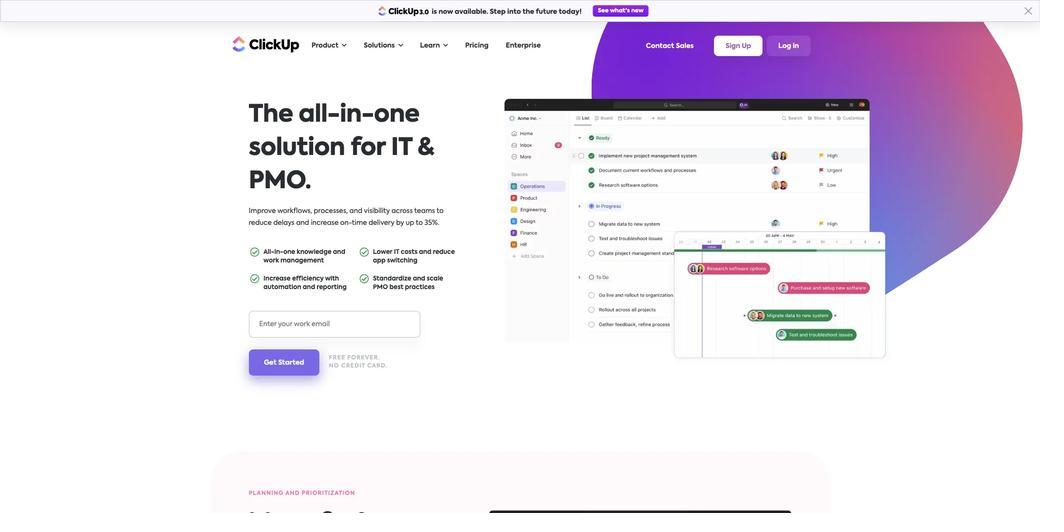 Task type: vqa. For each thing, say whether or not it's contained in the screenshot.
One
yes



Task type: locate. For each thing, give the bounding box(es) containing it.
up
[[742, 43, 751, 50]]

what's
[[610, 8, 630, 14]]

increase
[[264, 276, 291, 282]]

in- up work
[[274, 250, 283, 256]]

1 vertical spatial in-
[[274, 250, 283, 256]]

1 horizontal spatial in-
[[340, 103, 374, 127]]

list
[[249, 244, 458, 297]]

all-
[[299, 103, 340, 127]]

now
[[439, 9, 453, 15]]

and up practices on the left bottom of page
[[413, 276, 425, 282]]

up
[[406, 220, 414, 227]]

sign
[[726, 43, 740, 50]]

one
[[374, 103, 420, 127], [283, 250, 295, 256]]

one up for
[[374, 103, 420, 127]]

processes,
[[314, 208, 348, 215]]

scale
[[427, 276, 443, 282]]

1 horizontal spatial one
[[374, 103, 420, 127]]

standardize and scale pmo best practices
[[373, 276, 443, 291]]

0 vertical spatial reduce
[[249, 220, 272, 227]]

reduce
[[249, 220, 272, 227], [433, 250, 455, 256]]

0 vertical spatial in-
[[340, 103, 374, 127]]

1 vertical spatial it
[[394, 250, 399, 256]]

product
[[312, 42, 339, 49]]

today!
[[559, 9, 582, 15]]

it
[[391, 137, 412, 160], [394, 250, 399, 256]]

1 vertical spatial to
[[416, 220, 423, 227]]

the
[[523, 9, 534, 15]]

get
[[264, 360, 277, 366]]

to up 35%.
[[437, 208, 444, 215]]

and down efficiency on the bottom of the page
[[303, 285, 315, 291]]

in- inside the all-in-one knowledge and work management
[[274, 250, 283, 256]]

no
[[329, 364, 339, 369]]

improve
[[249, 208, 276, 215]]

0 horizontal spatial one
[[283, 250, 295, 256]]

increase efficiency with automation and reporting
[[264, 276, 347, 291]]

and
[[350, 208, 363, 215], [296, 220, 309, 227], [333, 250, 345, 256], [419, 250, 432, 256], [413, 276, 425, 282], [303, 285, 315, 291]]

lower it costs and reduce app switching
[[373, 250, 455, 264]]

pmo.
[[249, 170, 311, 194]]

to right up
[[416, 220, 423, 227]]

step
[[490, 9, 506, 15]]

and inside the increase efficiency with automation and reporting
[[303, 285, 315, 291]]

see what's new
[[598, 8, 644, 14]]

0 horizontal spatial in-
[[274, 250, 283, 256]]

it left &
[[391, 137, 412, 160]]

0 vertical spatial one
[[374, 103, 420, 127]]

contact sales button
[[641, 38, 699, 54]]

future
[[536, 9, 557, 15]]

all-
[[264, 250, 274, 256]]

log in link
[[767, 36, 811, 56]]

and inside lower it costs and reduce app switching
[[419, 250, 432, 256]]

Enter your work email email field
[[249, 311, 420, 338]]

with
[[325, 276, 339, 282]]

knowledge
[[297, 250, 332, 256]]

0 vertical spatial to
[[437, 208, 444, 215]]

is now available. step into the future today!
[[432, 9, 582, 15]]

0 horizontal spatial to
[[416, 220, 423, 227]]

1 horizontal spatial to
[[437, 208, 444, 215]]

and right knowledge
[[333, 250, 345, 256]]

see
[[598, 8, 609, 14]]

reduce inside lower it costs and reduce app switching
[[433, 250, 455, 256]]

1 vertical spatial one
[[283, 250, 295, 256]]

to
[[437, 208, 444, 215], [416, 220, 423, 227]]

in- up for
[[340, 103, 374, 127]]

0 vertical spatial it
[[391, 137, 412, 160]]

pmo_list & gantt_not transparent.png image
[[504, 99, 894, 368]]

1 vertical spatial reduce
[[433, 250, 455, 256]]

card.
[[367, 364, 387, 369]]

and
[[286, 491, 300, 497]]

one up management
[[283, 250, 295, 256]]

clickup image
[[230, 35, 299, 53]]

and right "costs" on the left of page
[[419, 250, 432, 256]]

in-
[[340, 103, 374, 127], [274, 250, 283, 256]]

automation
[[264, 285, 301, 291]]

is
[[432, 9, 437, 15]]

1 horizontal spatial reduce
[[433, 250, 455, 256]]

pmo
[[373, 285, 388, 291]]

log
[[779, 43, 792, 50]]

reduce down improve
[[249, 220, 272, 227]]

learn button
[[415, 36, 453, 56]]

all-in-one knowledge and work management
[[264, 250, 345, 264]]

in
[[793, 43, 799, 50]]

and down workflows,
[[296, 220, 309, 227]]

it up 'switching'
[[394, 250, 399, 256]]

best
[[390, 285, 404, 291]]

efficiency
[[292, 276, 324, 282]]

credit
[[341, 364, 365, 369]]

practices
[[405, 285, 435, 291]]

solution
[[249, 137, 345, 160]]

teams
[[414, 208, 435, 215]]

one inside the all-in-one knowledge and work management
[[283, 250, 295, 256]]

switching
[[387, 258, 418, 264]]

planning
[[249, 491, 284, 497]]

delays
[[273, 220, 295, 227]]

free forever. no credit card.
[[329, 356, 387, 369]]

get started
[[264, 360, 304, 366]]

0 horizontal spatial reduce
[[249, 220, 272, 227]]

reduce up scale
[[433, 250, 455, 256]]



Task type: describe. For each thing, give the bounding box(es) containing it.
the all-in-one solution for it & pmo.
[[249, 103, 434, 194]]

in- inside the all-in-one solution for it & pmo.
[[340, 103, 374, 127]]

on-
[[340, 220, 352, 227]]

clickup 3.0 image
[[379, 6, 429, 16]]

enterprise
[[506, 42, 541, 49]]

close button image
[[1025, 7, 1032, 15]]

sign up button
[[714, 36, 763, 56]]

the
[[249, 103, 293, 127]]

contact sales
[[646, 43, 694, 49]]

into
[[507, 9, 521, 15]]

and inside standardize and scale pmo best practices
[[413, 276, 425, 282]]

prioritization
[[302, 491, 355, 497]]

reporting
[[317, 285, 347, 291]]

time
[[352, 220, 367, 227]]

sign up
[[726, 43, 751, 50]]

enterprise link
[[501, 36, 546, 56]]

started
[[278, 360, 304, 366]]

&
[[418, 137, 434, 160]]

pricing link
[[461, 36, 494, 56]]

planning and prioritization
[[249, 491, 355, 497]]

contact
[[646, 43, 674, 49]]

forever.
[[347, 356, 380, 362]]

and up time
[[350, 208, 363, 215]]

log in
[[779, 43, 799, 50]]

workflows,
[[278, 208, 312, 215]]

sales
[[676, 43, 694, 49]]

list containing all-in-one knowledge and work management
[[249, 244, 458, 297]]

and inside the all-in-one knowledge and work management
[[333, 250, 345, 256]]

product button
[[307, 36, 351, 56]]

free
[[329, 356, 346, 362]]

delivery
[[369, 220, 395, 227]]

learn
[[420, 42, 440, 49]]

35%.
[[425, 220, 440, 227]]

app
[[373, 258, 386, 264]]

management
[[281, 258, 324, 264]]

get started button
[[249, 350, 320, 376]]

costs
[[401, 250, 418, 256]]

solutions button
[[359, 36, 408, 56]]

new
[[632, 8, 644, 14]]

across
[[392, 208, 413, 215]]

reduce inside the improve workflows, processes, and visibility across teams to reduce delays and increase on-time delivery by up to 35%.
[[249, 220, 272, 227]]

see what's new link
[[593, 5, 649, 17]]

increase
[[311, 220, 339, 227]]

improve workflows, processes, and visibility across teams to reduce delays and increase on-time delivery by up to 35%.
[[249, 208, 444, 227]]

lower
[[373, 250, 392, 256]]

visibility
[[364, 208, 390, 215]]

one inside the all-in-one solution for it & pmo.
[[374, 103, 420, 127]]

standardize
[[373, 276, 412, 282]]

it inside lower it costs and reduce app switching
[[394, 250, 399, 256]]

pricing
[[465, 42, 489, 49]]

it inside the all-in-one solution for it & pmo.
[[391, 137, 412, 160]]

for
[[351, 137, 385, 160]]

work
[[264, 258, 279, 264]]

available.
[[455, 9, 488, 15]]

solutions
[[364, 42, 395, 49]]

by
[[396, 220, 404, 227]]



